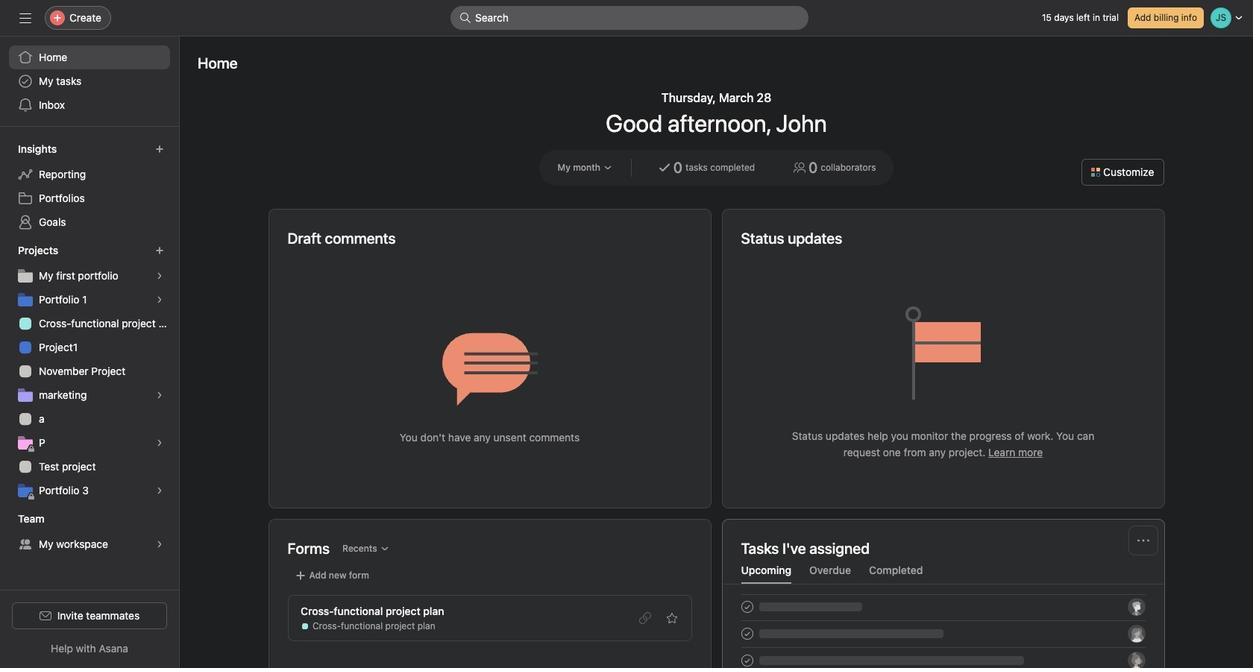 Task type: locate. For each thing, give the bounding box(es) containing it.
projects element
[[0, 237, 179, 506]]

insights element
[[0, 136, 179, 237]]

see details, portfolio 1 image
[[155, 295, 164, 304]]

global element
[[0, 37, 179, 126]]

teams element
[[0, 506, 179, 560]]

list box
[[451, 6, 809, 30]]



Task type: describe. For each thing, give the bounding box(es) containing it.
actions image
[[1138, 535, 1149, 547]]

new insights image
[[155, 145, 164, 154]]

new project or portfolio image
[[155, 246, 164, 255]]

see details, my first portfolio image
[[155, 272, 164, 281]]

see details, my workspace image
[[155, 540, 164, 549]]

copy form link image
[[639, 613, 651, 625]]

see details, p image
[[155, 439, 164, 448]]

hide sidebar image
[[19, 12, 31, 24]]

see details, marketing image
[[155, 391, 164, 400]]

add to favorites image
[[666, 613, 678, 625]]

prominent image
[[460, 12, 472, 24]]

see details, portfolio 3 image
[[155, 487, 164, 495]]



Task type: vqa. For each thing, say whether or not it's contained in the screenshot.
bottom "Creator For New Milestone" cell
no



